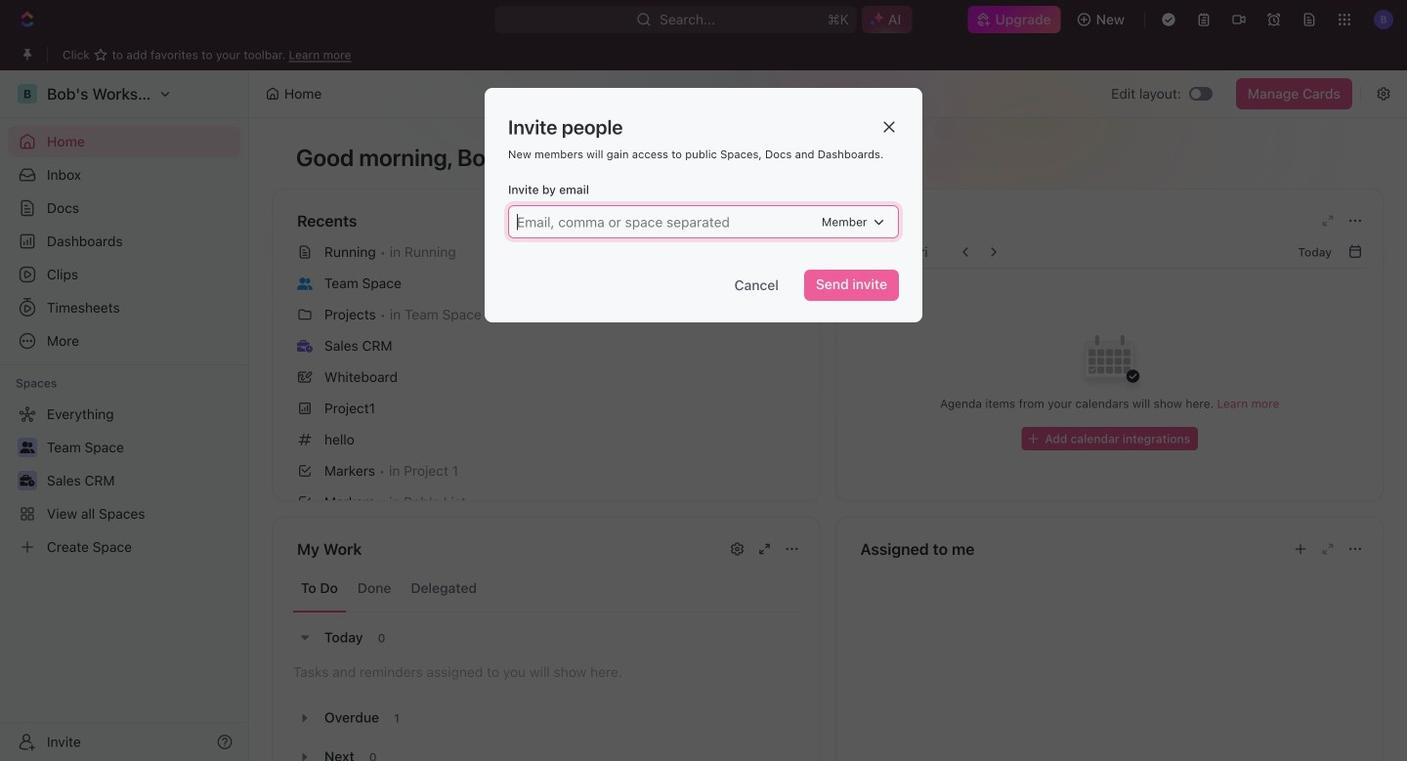 Task type: describe. For each thing, give the bounding box(es) containing it.
Email, comma or space separated text field
[[511, 206, 821, 238]]

tree inside the sidebar navigation
[[8, 399, 241, 563]]

user group image
[[297, 277, 313, 290]]



Task type: vqa. For each thing, say whether or not it's contained in the screenshot.
user group icon
yes



Task type: locate. For each thing, give the bounding box(es) containing it.
tree
[[8, 399, 241, 563]]

business time image
[[297, 340, 313, 353]]

sidebar navigation
[[0, 70, 249, 762]]

tab list
[[293, 565, 800, 613]]



